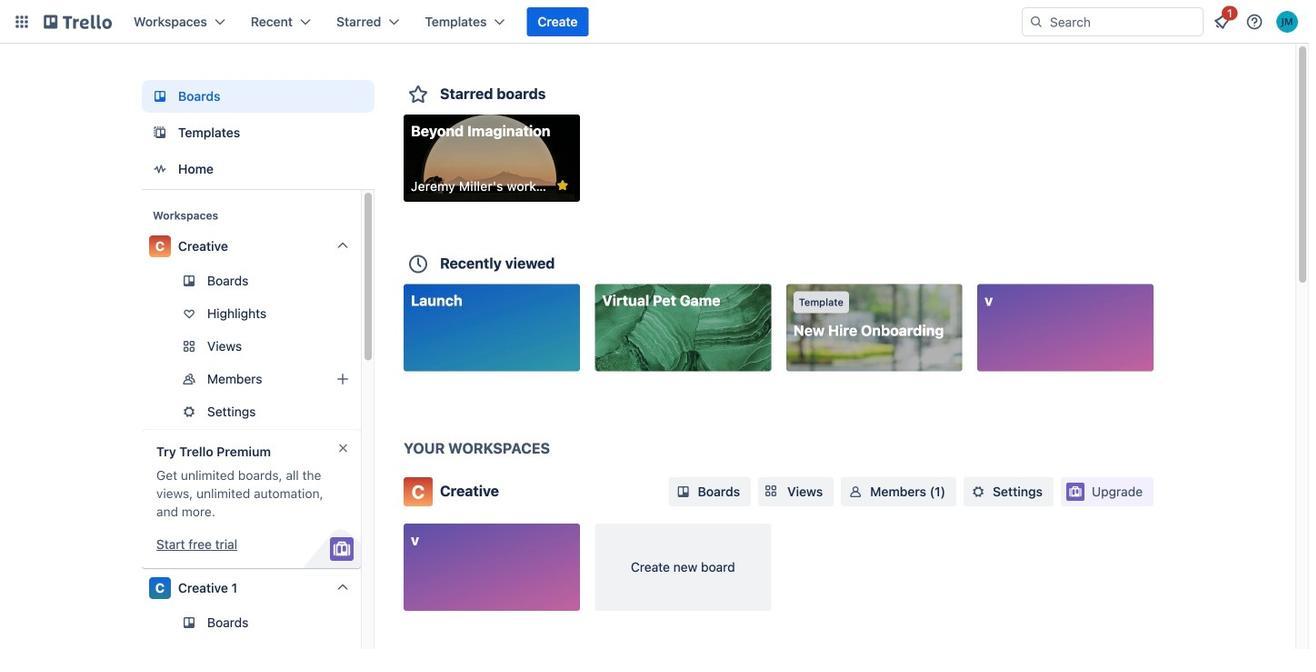 Task type: locate. For each thing, give the bounding box(es) containing it.
sm image
[[847, 483, 865, 501]]

forward image right add 'image'
[[357, 368, 379, 390]]

sm image
[[674, 483, 693, 501], [969, 483, 988, 501]]

home image
[[149, 158, 171, 180]]

back to home image
[[44, 7, 112, 36]]

0 vertical spatial forward image
[[357, 336, 379, 357]]

forward image up forward image
[[357, 336, 379, 357]]

1 vertical spatial forward image
[[357, 368, 379, 390]]

forward image
[[357, 401, 379, 423]]

primary element
[[0, 0, 1309, 44]]

add image
[[332, 368, 354, 390]]

Search field
[[1044, 9, 1203, 35]]

1 notification image
[[1211, 11, 1233, 33]]

1 horizontal spatial sm image
[[969, 483, 988, 501]]

forward image
[[357, 336, 379, 357], [357, 368, 379, 390]]

2 forward image from the top
[[357, 368, 379, 390]]

board image
[[149, 85, 171, 107]]

0 horizontal spatial sm image
[[674, 483, 693, 501]]



Task type: vqa. For each thing, say whether or not it's contained in the screenshot.
'add' image
yes



Task type: describe. For each thing, give the bounding box(es) containing it.
1 forward image from the top
[[357, 336, 379, 357]]

2 sm image from the left
[[969, 483, 988, 501]]

jeremy miller (jeremymiller198) image
[[1277, 11, 1299, 33]]

click to unstar this board. it will be removed from your starred list. image
[[555, 177, 571, 194]]

search image
[[1029, 15, 1044, 29]]

1 sm image from the left
[[674, 483, 693, 501]]

template board image
[[149, 122, 171, 144]]

open information menu image
[[1246, 13, 1264, 31]]



